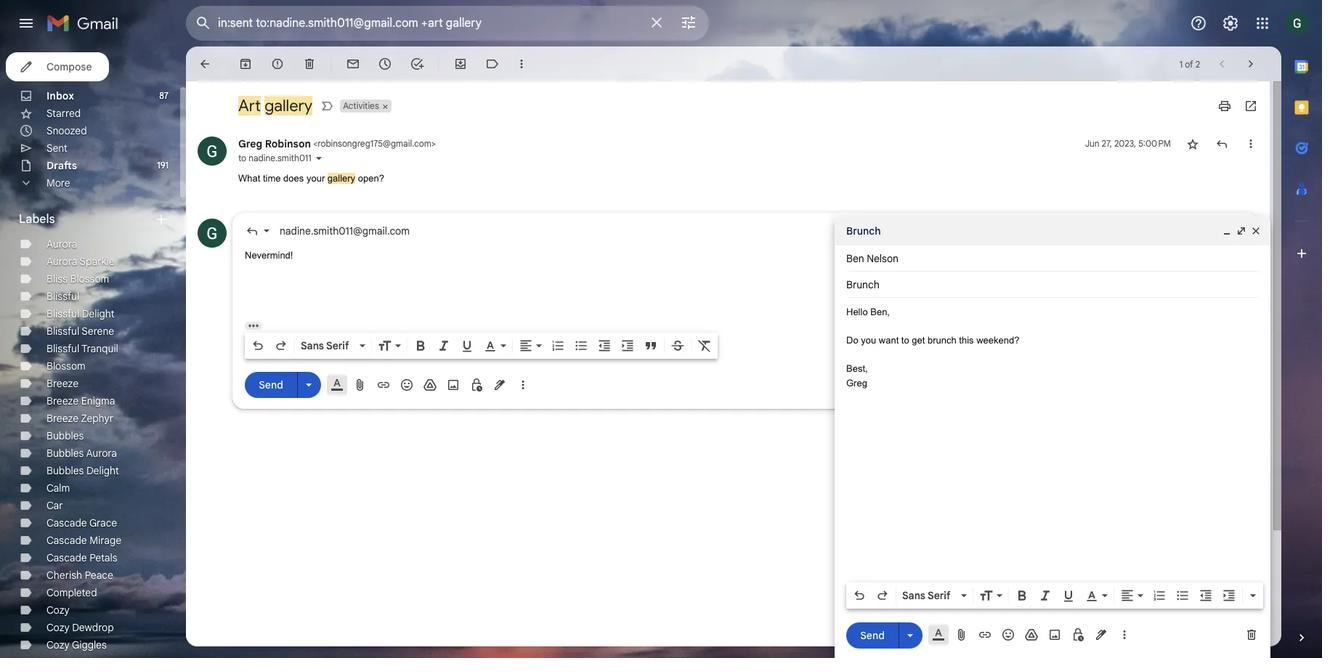 Task type: describe. For each thing, give the bounding box(es) containing it.
87
[[159, 90, 169, 101]]

undo ‪(⌘z)‬ image for toggle confidential mode image the formatting options 'toolbar'
[[251, 338, 265, 353]]

sans serif for more send options icon
[[301, 339, 349, 352]]

clear search image
[[642, 8, 671, 37]]

cherish peace
[[46, 569, 113, 582]]

cascade for cascade mirage
[[46, 534, 87, 547]]

bubbles aurora
[[46, 447, 117, 460]]

activities
[[343, 100, 379, 111]]

get
[[912, 335, 925, 346]]

cascade petals link
[[46, 551, 117, 565]]

5:00 pm
[[1139, 138, 1171, 149]]

aurora link
[[46, 238, 77, 251]]

bliss blossom
[[46, 272, 109, 286]]

settings image
[[1222, 15, 1239, 32]]

more formatting options image
[[1246, 588, 1261, 603]]

blissful for blissful 'link'
[[46, 290, 79, 303]]

bold ‪(⌘b)‬ image
[[1015, 588, 1029, 603]]

Message Body text field
[[245, 248, 1246, 310]]

do you want to get brunch this weekend?
[[846, 335, 1020, 346]]

send for more send options icon
[[259, 379, 283, 392]]

sent link
[[46, 142, 67, 155]]

best,
[[846, 363, 868, 374]]

breeze link
[[46, 377, 79, 390]]

ben,
[[871, 307, 890, 317]]

formatting options toolbar for toggle confidential mode icon
[[846, 583, 1263, 609]]

more button
[[0, 174, 174, 192]]

zephyr
[[81, 412, 113, 425]]

serif for more send options image
[[928, 589, 951, 602]]

aurora sparkle link
[[46, 255, 114, 268]]

italic ‪(⌘i)‬ image for underline ‪(⌘u)‬ icon
[[437, 338, 451, 353]]

want
[[879, 335, 899, 346]]

jun 27, 2023, 5:00 pm cell
[[1085, 137, 1171, 151]]

blissful for blissful serene
[[46, 325, 79, 338]]

completed
[[46, 586, 97, 599]]

2 vertical spatial aurora
[[86, 447, 117, 460]]

dewdrop
[[72, 621, 114, 634]]

sans serif option for more send options icon
[[298, 338, 357, 353]]

underline ‪(⌘u)‬ image
[[460, 339, 474, 353]]

main menu image
[[17, 15, 35, 32]]

attach files image for insert link ‪(⌘k)‬ icon
[[955, 628, 969, 642]]

indent less ‪(⌘[)‬ image
[[1199, 588, 1213, 603]]

bulleted list ‪(⌘⇧8)‬ image for indent less ‪(⌘[)‬ icon
[[1176, 588, 1190, 603]]

car link
[[46, 499, 63, 512]]

calm
[[46, 482, 70, 495]]

bubbles delight link
[[46, 464, 119, 477]]

strikethrough ‪(⌘⇧x)‬ image
[[671, 338, 685, 353]]

bliss blossom link
[[46, 272, 109, 286]]

of
[[1185, 58, 1193, 69]]

insert files using drive image for insert photo corresponding to toggle confidential mode image
[[423, 377, 437, 392]]

1 of 2
[[1180, 58, 1200, 69]]

cascade mirage link
[[46, 534, 121, 547]]

send button for more send options image
[[846, 622, 899, 648]]

open?
[[358, 173, 384, 184]]

Message Body text field
[[846, 305, 1259, 578]]

blissful tranquil link
[[46, 342, 118, 355]]

sans for more send options icon
[[301, 339, 324, 352]]

snooze image
[[378, 57, 392, 71]]

calm link
[[46, 482, 70, 495]]

insert photo image for toggle confidential mode icon
[[1048, 628, 1062, 642]]

quote ‪(⌘⇧9)‬ image
[[644, 338, 658, 353]]

support image
[[1190, 15, 1207, 32]]

to inside message body text field
[[902, 335, 909, 346]]

jun 27, 2023, 5:00 pm
[[1085, 138, 1171, 149]]

robinson
[[265, 137, 311, 150]]

bubbles for aurora
[[46, 447, 84, 460]]

report spam image
[[270, 57, 285, 71]]

bubbles for delight
[[46, 464, 84, 477]]

do
[[846, 335, 858, 346]]

serene
[[82, 325, 114, 338]]

cozy link
[[46, 604, 70, 617]]

cascade grace link
[[46, 517, 117, 530]]

discard draft ‪(⌘⇧d)‬ image
[[1245, 628, 1259, 642]]

cozy dewdrop link
[[46, 621, 114, 634]]

sans serif for more send options image
[[902, 589, 951, 602]]

breeze for breeze enigma
[[46, 395, 79, 408]]

starred
[[46, 107, 81, 120]]

cozy giggles
[[46, 639, 107, 652]]

archive image
[[238, 57, 253, 71]]

gmail image
[[46, 9, 126, 38]]

bubbles aurora link
[[46, 447, 117, 460]]

more image
[[514, 57, 529, 71]]

more options image for insert signature icon corresponding to toggle confidential mode icon
[[1120, 628, 1129, 642]]

mark as unread image
[[346, 57, 360, 71]]

cozy for the cozy link
[[46, 604, 70, 617]]

more send options image
[[302, 378, 316, 392]]

numbered list ‪(⌘⇧7)‬ image for bulleted list ‪(⌘⇧8)‬ icon for indent less ‪(⌘[)‬ icon
[[1152, 588, 1167, 603]]

you
[[861, 335, 876, 346]]

>
[[431, 138, 436, 149]]

older image
[[1244, 57, 1258, 71]]

aurora for aurora sparkle
[[46, 255, 77, 268]]

move to inbox image
[[453, 57, 468, 71]]

time
[[263, 173, 281, 184]]

2023,
[[1114, 138, 1136, 149]]

breeze for breeze link
[[46, 377, 79, 390]]

<
[[313, 138, 318, 149]]

191
[[157, 160, 169, 171]]

nevermind!
[[245, 250, 293, 260]]

add to tasks image
[[410, 57, 424, 71]]

type of response image
[[245, 223, 259, 238]]

toggle confidential mode image
[[1071, 628, 1085, 642]]

underline ‪(⌘u)‬ image
[[1061, 589, 1076, 604]]

insert photo image for toggle confidential mode image
[[446, 377, 461, 392]]

1 vertical spatial gallery
[[328, 173, 355, 184]]

this
[[959, 335, 974, 346]]

cascade mirage
[[46, 534, 121, 547]]

blossom link
[[46, 360, 86, 373]]

compose
[[46, 60, 92, 73]]

blissful link
[[46, 290, 79, 303]]

delight for bubbles delight
[[86, 464, 119, 477]]

blissful for blissful delight
[[46, 307, 79, 320]]

completed link
[[46, 586, 97, 599]]

breeze zephyr link
[[46, 412, 113, 425]]

inbox link
[[46, 89, 74, 102]]

what time does your gallery open?
[[238, 173, 384, 184]]

insert signature image for toggle confidential mode icon
[[1094, 628, 1109, 642]]

more
[[46, 177, 70, 190]]

breeze enigma link
[[46, 395, 115, 408]]

27,
[[1102, 138, 1112, 149]]

cascade petals
[[46, 551, 117, 565]]

breeze zephyr
[[46, 412, 113, 425]]

drafts link
[[46, 159, 77, 172]]

1 bubbles from the top
[[46, 429, 84, 442]]

0 vertical spatial greg
[[238, 137, 262, 150]]

inbox
[[46, 89, 74, 102]]

nadine.smith011
[[249, 153, 311, 163]]

your
[[307, 173, 325, 184]]

back to search results image
[[198, 57, 212, 71]]

blissful serene
[[46, 325, 114, 338]]

redo ‪(⌘y)‬ image for undo ‪(⌘z)‬ icon for toggle confidential mode image the formatting options 'toolbar'
[[274, 338, 288, 353]]

2
[[1196, 58, 1200, 69]]

1 vertical spatial blossom
[[46, 360, 86, 373]]

blissful delight link
[[46, 307, 114, 320]]



Task type: locate. For each thing, give the bounding box(es) containing it.
undo ‪(⌘z)‬ image
[[251, 338, 265, 353], [852, 588, 867, 603]]

0 vertical spatial numbered list ‪(⌘⇧7)‬ image
[[551, 338, 565, 353]]

indent more ‪(⌘])‬ image right indent less ‪(⌘[)‬ icon
[[1222, 588, 1237, 603]]

pop out image
[[1236, 225, 1247, 237]]

0 horizontal spatial bulleted list ‪(⌘⇧8)‬ image
[[574, 338, 588, 353]]

indent more ‪(⌘])‬ image for indent less ‪(⌘[)‬ icon
[[1222, 588, 1237, 603]]

1 vertical spatial sans
[[902, 589, 926, 602]]

dialog
[[835, 217, 1271, 658]]

0 vertical spatial italic ‪(⌘i)‬ image
[[437, 338, 451, 353]]

aurora sparkle
[[46, 255, 114, 268]]

1 vertical spatial undo ‪(⌘z)‬ image
[[852, 588, 867, 603]]

0 vertical spatial more options image
[[519, 377, 527, 392]]

1
[[1180, 58, 1183, 69]]

grace
[[89, 517, 117, 530]]

sans for more send options image
[[902, 589, 926, 602]]

sans serif option up more send options image
[[899, 588, 958, 603]]

breeze
[[46, 377, 79, 390], [46, 395, 79, 408], [46, 412, 79, 425]]

insert signature image
[[493, 377, 507, 392], [1094, 628, 1109, 642]]

0 vertical spatial bulleted list ‪(⌘⇧8)‬ image
[[574, 338, 588, 353]]

0 horizontal spatial formatting options toolbar
[[245, 332, 718, 359]]

0 vertical spatial delight
[[82, 307, 114, 320]]

cozy
[[46, 604, 70, 617], [46, 621, 70, 634], [46, 639, 70, 652]]

more options image right toggle confidential mode image
[[519, 377, 527, 392]]

sans serif
[[301, 339, 349, 352], [902, 589, 951, 602]]

brunch
[[928, 335, 957, 346]]

0 vertical spatial to
[[238, 153, 246, 163]]

labels navigation
[[0, 46, 186, 658]]

what
[[238, 173, 260, 184]]

attach files image left insert link ‪(⌘k)‬ icon
[[955, 628, 969, 642]]

0 horizontal spatial undo ‪(⌘z)‬ image
[[251, 338, 265, 353]]

tab list
[[1282, 46, 1322, 606]]

1 vertical spatial attach files image
[[955, 628, 969, 642]]

sent
[[46, 142, 67, 155]]

2 breeze from the top
[[46, 395, 79, 408]]

sans serif option for more send options image
[[899, 588, 958, 603]]

to left the get
[[902, 335, 909, 346]]

insert photo image left toggle confidential mode icon
[[1048, 628, 1062, 642]]

search mail image
[[190, 10, 217, 36]]

cozy down completed link
[[46, 604, 70, 617]]

0 horizontal spatial italic ‪(⌘i)‬ image
[[437, 338, 451, 353]]

0 horizontal spatial sans serif option
[[298, 338, 357, 353]]

formatting options toolbar
[[245, 332, 718, 359], [846, 583, 1263, 609]]

insert link ‪(⌘k)‬ image
[[978, 628, 992, 642]]

giggles
[[72, 639, 107, 652]]

1 vertical spatial send button
[[846, 622, 899, 648]]

remove formatting ‪(⌘\)‬ image
[[697, 338, 712, 353]]

1 vertical spatial sans serif option
[[899, 588, 958, 603]]

delight up the serene
[[82, 307, 114, 320]]

2 cozy from the top
[[46, 621, 70, 634]]

1 cozy from the top
[[46, 604, 70, 617]]

art gallery
[[238, 96, 312, 116]]

0 vertical spatial formatting options toolbar
[[245, 332, 718, 359]]

starred link
[[46, 107, 81, 120]]

bulleted list ‪(⌘⇧8)‬ image for indent less ‪(⌘[)‬ image
[[574, 338, 588, 353]]

1 vertical spatial cascade
[[46, 534, 87, 547]]

0 vertical spatial serif
[[326, 339, 349, 352]]

1 horizontal spatial gallery
[[328, 173, 355, 184]]

tranquil
[[82, 342, 118, 355]]

gallery up robinson
[[265, 96, 312, 116]]

0 horizontal spatial serif
[[326, 339, 349, 352]]

aurora down the aurora link
[[46, 255, 77, 268]]

cozy for cozy dewdrop
[[46, 621, 70, 634]]

insert files using drive image for insert photo for toggle confidential mode icon
[[1024, 628, 1039, 642]]

1 horizontal spatial redo ‪(⌘y)‬ image
[[875, 588, 890, 603]]

indent less ‪(⌘[)‬ image
[[597, 338, 612, 353]]

not starred image
[[1186, 137, 1200, 151]]

show details image
[[314, 154, 323, 163]]

numbered list ‪(⌘⇧7)‬ image for bulleted list ‪(⌘⇧8)‬ icon for indent less ‪(⌘[)‬ image
[[551, 338, 565, 353]]

labels image
[[485, 57, 500, 71]]

numbered list ‪(⌘⇧7)‬ image left indent less ‪(⌘[)‬ icon
[[1152, 588, 1167, 603]]

greg inside best, greg
[[846, 377, 867, 388]]

italic ‪(⌘i)‬ image right bold ‪(⌘b)‬ icon
[[437, 338, 451, 353]]

sans serif up more send options image
[[902, 589, 951, 602]]

greg robinson < robinsongreg175@gmail.com >
[[238, 137, 436, 150]]

0 vertical spatial insert files using drive image
[[423, 377, 437, 392]]

None search field
[[186, 6, 709, 41]]

more options image
[[519, 377, 527, 392], [1120, 628, 1129, 642]]

italic ‪(⌘i)‬ image
[[437, 338, 451, 353], [1038, 588, 1053, 603]]

sans
[[301, 339, 324, 352], [902, 589, 926, 602]]

3 cascade from the top
[[46, 551, 87, 565]]

cozy giggles link
[[46, 639, 107, 652]]

2 vertical spatial cozy
[[46, 639, 70, 652]]

hello ben,
[[846, 307, 890, 317]]

italic ‪(⌘i)‬ image for underline ‪(⌘u)‬ image
[[1038, 588, 1053, 603]]

cozy for cozy giggles
[[46, 639, 70, 652]]

blissful for blissful tranquil
[[46, 342, 79, 355]]

sparkle
[[80, 255, 114, 268]]

indent more ‪(⌘])‬ image for indent less ‪(⌘[)‬ image
[[620, 338, 635, 353]]

sans serif up more send options icon
[[301, 339, 349, 352]]

0 horizontal spatial insert signature image
[[493, 377, 507, 392]]

numbered list ‪(⌘⇧7)‬ image
[[551, 338, 565, 353], [1152, 588, 1167, 603]]

undo ‪(⌘z)‬ image for toggle confidential mode icon's the formatting options 'toolbar'
[[852, 588, 867, 603]]

compose button
[[6, 52, 109, 81]]

gallery right your at left top
[[328, 173, 355, 184]]

1 vertical spatial insert signature image
[[1094, 628, 1109, 642]]

2 vertical spatial cascade
[[46, 551, 87, 565]]

0 vertical spatial send button
[[245, 372, 297, 398]]

weekend?
[[977, 335, 1020, 346]]

aurora up "aurora sparkle" link
[[46, 238, 77, 251]]

send button for more send options icon
[[245, 372, 297, 398]]

1 horizontal spatial send
[[860, 629, 885, 642]]

0 vertical spatial cascade
[[46, 517, 87, 530]]

more options image for toggle confidential mode image's insert signature icon
[[519, 377, 527, 392]]

attach files image
[[353, 377, 368, 392], [955, 628, 969, 642]]

advanced search options image
[[674, 8, 703, 37]]

blissful delight
[[46, 307, 114, 320]]

0 vertical spatial sans
[[301, 339, 324, 352]]

0 vertical spatial cozy
[[46, 604, 70, 617]]

hello
[[846, 307, 868, 317]]

indent more ‪(⌘])‬ image right indent less ‪(⌘[)‬ image
[[620, 338, 635, 353]]

best, greg
[[846, 363, 868, 388]]

1 vertical spatial to
[[902, 335, 909, 346]]

1 vertical spatial bulleted list ‪(⌘⇧8)‬ image
[[1176, 588, 1190, 603]]

to
[[238, 153, 246, 163], [902, 335, 909, 346]]

send left more send options image
[[860, 629, 885, 642]]

cascade for cascade grace
[[46, 517, 87, 530]]

0 vertical spatial blossom
[[70, 272, 109, 286]]

3 cozy from the top
[[46, 639, 70, 652]]

send button
[[245, 372, 297, 398], [846, 622, 899, 648]]

close image
[[1250, 225, 1262, 237]]

1 horizontal spatial more options image
[[1120, 628, 1129, 642]]

mirage
[[90, 534, 121, 547]]

breeze down breeze link
[[46, 395, 79, 408]]

0 horizontal spatial attach files image
[[353, 377, 368, 392]]

0 horizontal spatial more options image
[[519, 377, 527, 392]]

greg robinson cell
[[238, 137, 436, 150]]

send for more send options image
[[860, 629, 885, 642]]

cascade for cascade petals
[[46, 551, 87, 565]]

enigma
[[81, 395, 115, 408]]

aurora
[[46, 238, 77, 251], [46, 255, 77, 268], [86, 447, 117, 460]]

0 vertical spatial redo ‪(⌘y)‬ image
[[274, 338, 288, 353]]

snoozed link
[[46, 124, 87, 137]]

art
[[238, 96, 261, 116]]

greg up the to nadine.smith011
[[238, 137, 262, 150]]

1 vertical spatial aurora
[[46, 255, 77, 268]]

robinsongreg175@gmail.com
[[318, 138, 431, 149]]

cherish
[[46, 569, 82, 582]]

0 vertical spatial attach files image
[[353, 377, 368, 392]]

insert files using drive image right insert emoji ‪(⌘⇧2)‬ icon
[[1024, 628, 1039, 642]]

insert emoji ‪(⌘⇧2)‬ image
[[1001, 628, 1016, 642]]

1 vertical spatial redo ‪(⌘y)‬ image
[[875, 588, 890, 603]]

Search mail text field
[[218, 16, 639, 31]]

blissful down bliss
[[46, 290, 79, 303]]

1 horizontal spatial sans serif
[[902, 589, 951, 602]]

sans up more send options icon
[[301, 339, 324, 352]]

cherish peace link
[[46, 569, 113, 582]]

insert signature image for toggle confidential mode image
[[493, 377, 507, 392]]

sans serif option
[[298, 338, 357, 353], [899, 588, 958, 603]]

delete image
[[302, 57, 317, 71]]

formatting options toolbar for toggle confidential mode image
[[245, 332, 718, 359]]

aurora for the aurora link
[[46, 238, 77, 251]]

toggle confidential mode image
[[469, 377, 484, 392]]

1 breeze from the top
[[46, 377, 79, 390]]

labels heading
[[19, 212, 154, 227]]

1 horizontal spatial serif
[[928, 589, 951, 602]]

2 vertical spatial bubbles
[[46, 464, 84, 477]]

blissful up "blossom" link
[[46, 342, 79, 355]]

insert files using drive image inside dialog
[[1024, 628, 1039, 642]]

bubbles link
[[46, 429, 84, 442]]

to nadine.smith011
[[238, 153, 311, 163]]

1 vertical spatial greg
[[846, 377, 867, 388]]

bubbles delight
[[46, 464, 119, 477]]

breeze enigma
[[46, 395, 115, 408]]

1 vertical spatial serif
[[928, 589, 951, 602]]

insert link ‪(⌘k)‬ image
[[376, 377, 391, 392]]

insert photo image left toggle confidential mode image
[[446, 377, 461, 392]]

breeze down "blossom" link
[[46, 377, 79, 390]]

nadine.smith011@gmail.com
[[280, 224, 410, 237]]

0 vertical spatial insert signature image
[[493, 377, 507, 392]]

jun
[[1085, 138, 1100, 149]]

0 horizontal spatial sans
[[301, 339, 324, 352]]

sans serif option up more send options icon
[[298, 338, 357, 353]]

2 blissful from the top
[[46, 307, 79, 320]]

redo ‪(⌘y)‬ image
[[274, 338, 288, 353], [875, 588, 890, 603]]

bold ‪(⌘b)‬ image
[[413, 338, 428, 353]]

petals
[[90, 551, 117, 565]]

1 horizontal spatial sans
[[902, 589, 926, 602]]

breeze for breeze zephyr
[[46, 412, 79, 425]]

bubbles down bubbles link
[[46, 447, 84, 460]]

1 horizontal spatial greg
[[846, 377, 867, 388]]

italic ‪(⌘i)‬ image right bold ‪(⌘b)‬ image
[[1038, 588, 1053, 603]]

1 vertical spatial more options image
[[1120, 628, 1129, 642]]

cascade
[[46, 517, 87, 530], [46, 534, 87, 547], [46, 551, 87, 565]]

cascade grace
[[46, 517, 117, 530]]

0 horizontal spatial to
[[238, 153, 246, 163]]

bubbles up calm
[[46, 464, 84, 477]]

send left more send options icon
[[259, 379, 283, 392]]

indent more ‪(⌘])‬ image
[[620, 338, 635, 353], [1222, 588, 1237, 603]]

insert signature image right toggle confidential mode icon
[[1094, 628, 1109, 642]]

0 horizontal spatial indent more ‪(⌘])‬ image
[[620, 338, 635, 353]]

cascade down cascade grace
[[46, 534, 87, 547]]

0 horizontal spatial insert files using drive image
[[423, 377, 437, 392]]

1 vertical spatial cozy
[[46, 621, 70, 634]]

0 vertical spatial gallery
[[265, 96, 312, 116]]

cozy down cozy dewdrop
[[46, 639, 70, 652]]

0 vertical spatial bubbles
[[46, 429, 84, 442]]

attach files image left insert link ‪(⌘k)‬ image
[[353, 377, 368, 392]]

gallery
[[265, 96, 312, 116], [328, 173, 355, 184]]

does
[[283, 173, 304, 184]]

minimize image
[[1221, 225, 1233, 237]]

1 vertical spatial italic ‪(⌘i)‬ image
[[1038, 588, 1053, 603]]

cascade down the car link
[[46, 517, 87, 530]]

send button left more send options icon
[[245, 372, 297, 398]]

1 blissful from the top
[[46, 290, 79, 303]]

send button inside dialog
[[846, 622, 899, 648]]

0 horizontal spatial gallery
[[265, 96, 312, 116]]

cascade up the cherish
[[46, 551, 87, 565]]

1 horizontal spatial undo ‪(⌘z)‬ image
[[852, 588, 867, 603]]

0 vertical spatial aurora
[[46, 238, 77, 251]]

formatting options toolbar up toggle confidential mode icon
[[846, 583, 1263, 609]]

blissful tranquil
[[46, 342, 118, 355]]

0 vertical spatial sans serif option
[[298, 338, 357, 353]]

attach files image for insert link ‪(⌘k)‬ image
[[353, 377, 368, 392]]

2 bubbles from the top
[[46, 447, 84, 460]]

breeze up bubbles link
[[46, 412, 79, 425]]

3 blissful from the top
[[46, 325, 79, 338]]

insert emoji ‪(⌘⇧2)‬ image
[[400, 377, 414, 392]]

Not starred checkbox
[[1186, 137, 1200, 151]]

1 vertical spatial bubbles
[[46, 447, 84, 460]]

dialog containing sans serif
[[835, 217, 1271, 658]]

formatting options toolbar up toggle confidential mode image
[[245, 332, 718, 359]]

1 vertical spatial indent more ‪(⌘])‬ image
[[1222, 588, 1237, 603]]

3 bubbles from the top
[[46, 464, 84, 477]]

1 horizontal spatial italic ‪(⌘i)‬ image
[[1038, 588, 1053, 603]]

numbered list ‪(⌘⇧7)‬ image left indent less ‪(⌘[)‬ image
[[551, 338, 565, 353]]

3 breeze from the top
[[46, 412, 79, 425]]

bulleted list ‪(⌘⇧8)‬ image
[[574, 338, 588, 353], [1176, 588, 1190, 603]]

delight down bubbles aurora link
[[86, 464, 119, 477]]

0 vertical spatial indent more ‪(⌘])‬ image
[[620, 338, 635, 353]]

1 cascade from the top
[[46, 517, 87, 530]]

more send options image
[[903, 628, 918, 643]]

send button left more send options image
[[846, 622, 899, 648]]

bubbles down breeze zephyr
[[46, 429, 84, 442]]

0 horizontal spatial send
[[259, 379, 283, 392]]

drafts
[[46, 159, 77, 172]]

blossom up breeze link
[[46, 360, 86, 373]]

bubbles
[[46, 429, 84, 442], [46, 447, 84, 460], [46, 464, 84, 477]]

blissful down blissful delight link
[[46, 325, 79, 338]]

4 blissful from the top
[[46, 342, 79, 355]]

1 vertical spatial sans serif
[[902, 589, 951, 602]]

insert signature image right toggle confidential mode image
[[493, 377, 507, 392]]

greg
[[238, 137, 262, 150], [846, 377, 867, 388]]

1 vertical spatial numbered list ‪(⌘⇧7)‬ image
[[1152, 588, 1167, 603]]

aurora up bubbles delight link
[[86, 447, 117, 460]]

0 horizontal spatial numbered list ‪(⌘⇧7)‬ image
[[551, 338, 565, 353]]

1 horizontal spatial indent more ‪(⌘])‬ image
[[1222, 588, 1237, 603]]

serif for more send options icon
[[326, 339, 349, 352]]

Subject field
[[846, 278, 1259, 292]]

2 cascade from the top
[[46, 534, 87, 547]]

snoozed
[[46, 124, 87, 137]]

1 horizontal spatial sans serif option
[[899, 588, 958, 603]]

1 horizontal spatial bulleted list ‪(⌘⇧8)‬ image
[[1176, 588, 1190, 603]]

car
[[46, 499, 63, 512]]

blossom down sparkle
[[70, 272, 109, 286]]

bulleted list ‪(⌘⇧8)‬ image left indent less ‪(⌘[)‬ image
[[574, 338, 588, 353]]

0 horizontal spatial insert photo image
[[446, 377, 461, 392]]

insert files using drive image
[[423, 377, 437, 392], [1024, 628, 1039, 642]]

1 vertical spatial insert files using drive image
[[1024, 628, 1039, 642]]

1 horizontal spatial insert files using drive image
[[1024, 628, 1039, 642]]

1 horizontal spatial to
[[902, 335, 909, 346]]

1 vertical spatial formatting options toolbar
[[846, 583, 1263, 609]]

0 vertical spatial breeze
[[46, 377, 79, 390]]

insert photo image
[[446, 377, 461, 392], [1048, 628, 1062, 642]]

1 vertical spatial send
[[860, 629, 885, 642]]

0 horizontal spatial redo ‪(⌘y)‬ image
[[274, 338, 288, 353]]

activities button
[[340, 100, 381, 113]]

more options image right toggle confidential mode icon
[[1120, 628, 1129, 642]]

0 horizontal spatial send button
[[245, 372, 297, 398]]

show trimmed content image
[[245, 321, 262, 329]]

blissful
[[46, 290, 79, 303], [46, 307, 79, 320], [46, 325, 79, 338], [46, 342, 79, 355]]

1 vertical spatial delight
[[86, 464, 119, 477]]

sans up more send options image
[[902, 589, 926, 602]]

greg down best,
[[846, 377, 867, 388]]

cozy down the cozy link
[[46, 621, 70, 634]]

bulleted list ‪(⌘⇧8)‬ image left indent less ‪(⌘[)‬ icon
[[1176, 588, 1190, 603]]

0 vertical spatial undo ‪(⌘z)‬ image
[[251, 338, 265, 353]]

1 vertical spatial breeze
[[46, 395, 79, 408]]

1 vertical spatial insert photo image
[[1048, 628, 1062, 642]]

0 vertical spatial sans serif
[[301, 339, 349, 352]]

cozy dewdrop
[[46, 621, 114, 634]]

insert files using drive image right insert emoji ‪(⌘⇧2)‬ image
[[423, 377, 437, 392]]

0 vertical spatial send
[[259, 379, 283, 392]]

0 horizontal spatial sans serif
[[301, 339, 349, 352]]

blissful down blissful 'link'
[[46, 307, 79, 320]]

0 vertical spatial insert photo image
[[446, 377, 461, 392]]

0 horizontal spatial greg
[[238, 137, 262, 150]]

1 horizontal spatial attach files image
[[955, 628, 969, 642]]

1 horizontal spatial numbered list ‪(⌘⇧7)‬ image
[[1152, 588, 1167, 603]]

to up the 'what'
[[238, 153, 246, 163]]

1 horizontal spatial formatting options toolbar
[[846, 583, 1263, 609]]

redo ‪(⌘y)‬ image for undo ‪(⌘z)‬ icon corresponding to toggle confidential mode icon's the formatting options 'toolbar'
[[875, 588, 890, 603]]

delight for blissful delight
[[82, 307, 114, 320]]

1 horizontal spatial insert photo image
[[1048, 628, 1062, 642]]



Task type: vqa. For each thing, say whether or not it's contained in the screenshot.
rightmost Toggle confidential mode icon
yes



